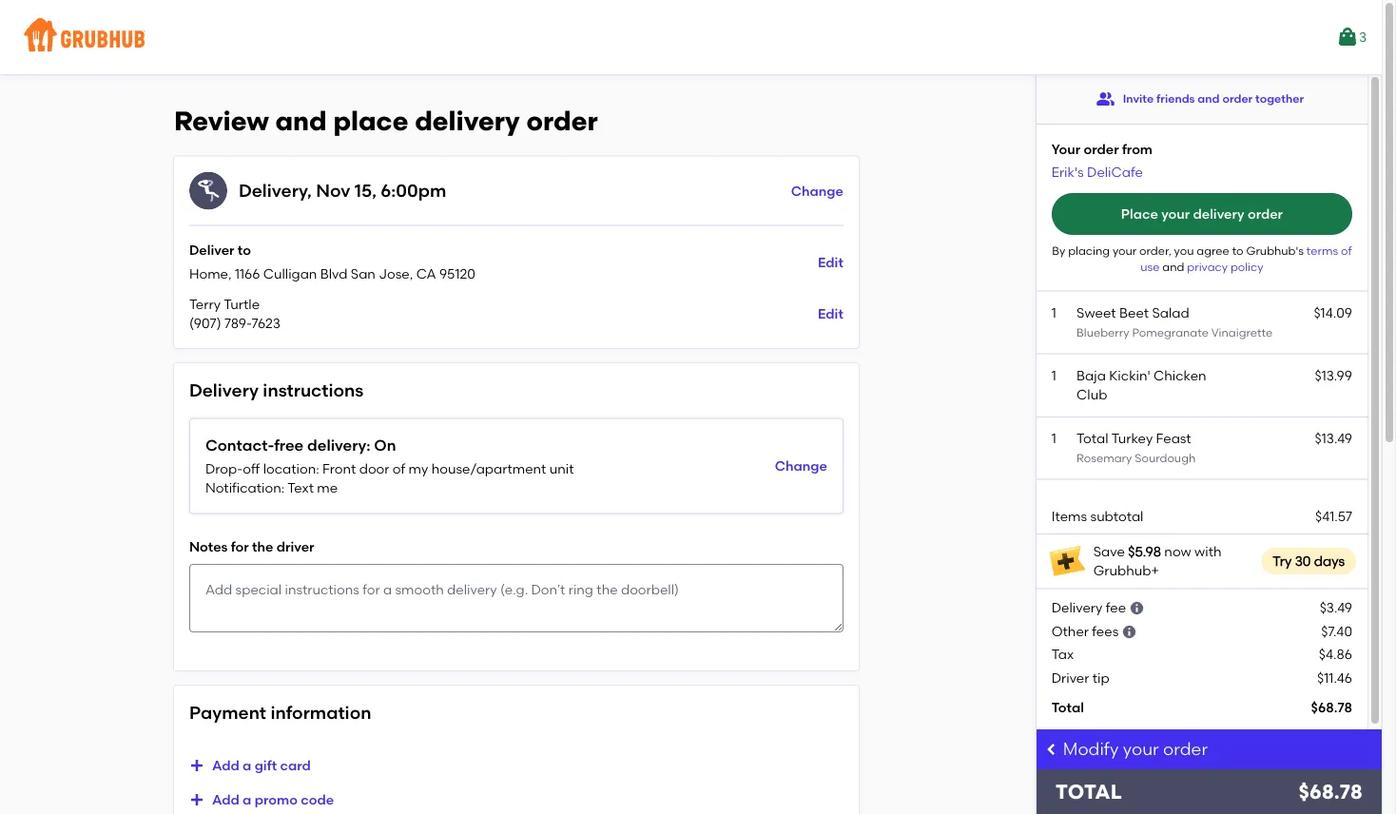 Task type: describe. For each thing, give the bounding box(es) containing it.
order inside button
[[1248, 206, 1284, 222]]

card
[[280, 758, 311, 774]]

grubhub's
[[1247, 243, 1304, 257]]

code
[[301, 792, 334, 808]]

subtotal
[[1091, 508, 1144, 524]]

total turkey feast
[[1077, 430, 1192, 447]]

deliver to home , 1166 culligan blvd san jose , ca 95120
[[189, 242, 476, 281]]

order inside button
[[1223, 92, 1253, 105]]

delivery , nov 15, 6:00pm
[[239, 180, 447, 201]]

privacy
[[1188, 260, 1228, 274]]

1 vertical spatial your
[[1113, 243, 1137, 257]]

salad
[[1153, 305, 1190, 321]]

$11.46
[[1318, 670, 1353, 686]]

a for promo
[[243, 792, 252, 808]]

delivery inside the contact-free delivery : on drop-off location: front door of my house/apartment unit notification: text me
[[307, 436, 366, 454]]

placing
[[1069, 243, 1110, 257]]

door
[[359, 461, 390, 477]]

edit button for terry turtle (907) 789-7623
[[818, 297, 844, 331]]

erik's
[[1052, 164, 1084, 180]]

items subtotal
[[1052, 508, 1144, 524]]

turtle
[[224, 296, 260, 312]]

deliver
[[189, 242, 235, 259]]

$7.40
[[1322, 623, 1353, 640]]

$5.98
[[1129, 544, 1162, 560]]

add for add a promo code
[[212, 792, 240, 808]]

your for place
[[1162, 206, 1190, 222]]

edit for deliver to home , 1166 culligan blvd san jose , ca 95120
[[818, 254, 844, 270]]

terms of use
[[1141, 243, 1353, 274]]

svg image for add a gift card
[[189, 758, 204, 774]]

terms of use link
[[1141, 243, 1353, 274]]

3
[[1360, 29, 1367, 45]]

add a promo code
[[212, 792, 334, 808]]

$14.09
[[1314, 305, 1353, 321]]

and inside invite friends and order together button
[[1198, 92, 1220, 105]]

grubhub+
[[1094, 563, 1160, 579]]

your for modify
[[1124, 739, 1160, 760]]

invite friends and order together button
[[1097, 82, 1305, 116]]

on
[[374, 436, 396, 454]]

delivery up 6:00pm
[[415, 105, 520, 137]]

1 vertical spatial total
[[1052, 700, 1085, 716]]

modify
[[1064, 739, 1119, 760]]

days
[[1315, 553, 1345, 569]]

of inside the contact-free delivery : on drop-off location: front door of my house/apartment unit notification: text me
[[393, 461, 406, 477]]

house/apartment
[[432, 461, 547, 477]]

delivery fee
[[1052, 599, 1127, 616]]

place your delivery order button
[[1052, 193, 1353, 235]]

gift
[[255, 758, 277, 774]]

sweet beet salad
[[1077, 305, 1190, 321]]

items
[[1052, 508, 1088, 524]]

1 horizontal spatial and
[[1163, 260, 1185, 274]]

off
[[243, 461, 260, 477]]

1 horizontal spatial to
[[1233, 243, 1244, 257]]

invite friends and order together
[[1124, 92, 1305, 105]]

modify your order
[[1064, 739, 1209, 760]]

drop-
[[205, 461, 243, 477]]

driver tip
[[1052, 670, 1110, 686]]

instructions
[[263, 380, 364, 401]]

driver
[[277, 539, 314, 555]]

payment
[[189, 703, 267, 723]]

your order from erik's delicafe
[[1052, 141, 1153, 180]]

terry
[[189, 296, 221, 312]]

review and place delivery order
[[174, 105, 598, 137]]

vinaigrette
[[1212, 326, 1273, 340]]

1 horizontal spatial ,
[[307, 180, 312, 201]]

0 horizontal spatial ,
[[228, 265, 232, 281]]

svg image for modify your order
[[1045, 742, 1060, 757]]

789-
[[225, 315, 252, 332]]

together
[[1256, 92, 1305, 105]]

main navigation navigation
[[0, 0, 1383, 74]]

me
[[317, 480, 338, 496]]

try
[[1273, 553, 1292, 569]]

nov
[[316, 180, 351, 201]]

$13.49 rosemary sourdough
[[1077, 430, 1353, 465]]

review
[[174, 105, 269, 137]]

fee
[[1106, 599, 1127, 616]]

people icon image
[[1097, 89, 1116, 108]]

pomegranate
[[1133, 326, 1209, 340]]

save $5.98
[[1094, 544, 1162, 560]]

subscription badge image
[[1048, 542, 1086, 580]]

2 horizontal spatial ,
[[410, 265, 413, 281]]

place
[[1122, 206, 1159, 222]]

delivery inside button
[[1194, 206, 1245, 222]]

beet
[[1120, 305, 1150, 321]]

delivery for delivery fee
[[1052, 599, 1103, 616]]

svg image for fee
[[1130, 601, 1145, 616]]

fees
[[1093, 623, 1119, 640]]

now
[[1165, 544, 1192, 560]]

7623
[[252, 315, 281, 332]]

use
[[1141, 260, 1160, 274]]

edit for terry turtle (907) 789-7623
[[818, 306, 844, 322]]

3 button
[[1337, 20, 1367, 54]]

0 horizontal spatial and
[[275, 105, 327, 137]]

information
[[271, 703, 372, 723]]

0 vertical spatial total
[[1077, 430, 1109, 447]]

try 30 days
[[1273, 553, 1345, 569]]



Task type: locate. For each thing, give the bounding box(es) containing it.
0 vertical spatial edit
[[818, 254, 844, 270]]

driver
[[1052, 670, 1090, 686]]

unit
[[550, 461, 574, 477]]

club
[[1077, 386, 1108, 403]]

95120
[[440, 265, 476, 281]]

contact-
[[205, 436, 274, 454]]

1 horizontal spatial of
[[1342, 243, 1353, 257]]

1 vertical spatial change
[[775, 458, 828, 474]]

1 1 from the top
[[1052, 305, 1057, 321]]

place
[[333, 105, 409, 137]]

delivery
[[189, 380, 259, 401], [1052, 599, 1103, 616]]

delivery up other
[[1052, 599, 1103, 616]]

delivery up agree
[[1194, 206, 1245, 222]]

change button for nov 15, 6:00pm
[[792, 174, 844, 208]]

edit button for deliver to home , 1166 culligan blvd san jose , ca 95120
[[818, 245, 844, 279]]

text
[[288, 480, 314, 496]]

and left place
[[275, 105, 327, 137]]

kickin'
[[1110, 367, 1151, 383]]

2 a from the top
[[243, 792, 252, 808]]

san
[[351, 265, 376, 281]]

0 vertical spatial delivery
[[189, 380, 259, 401]]

change for drop-off location:
[[775, 458, 828, 474]]

other fees
[[1052, 623, 1119, 640]]

1 edit button from the top
[[818, 245, 844, 279]]

1 vertical spatial add
[[212, 792, 240, 808]]

by
[[1053, 243, 1066, 257]]

2 vertical spatial svg image
[[189, 793, 204, 808]]

:
[[366, 436, 371, 454]]

of left my
[[393, 461, 406, 477]]

delivery left 'nov'
[[239, 180, 307, 201]]

2 horizontal spatial and
[[1198, 92, 1220, 105]]

delivery up front
[[307, 436, 366, 454]]

1 left 'sweet'
[[1052, 305, 1057, 321]]

terms
[[1307, 243, 1339, 257]]

add a gift card
[[212, 758, 311, 774]]

turkey
[[1112, 430, 1153, 447]]

0 horizontal spatial svg image
[[189, 758, 204, 774]]

and
[[1198, 92, 1220, 105], [275, 105, 327, 137], [1163, 260, 1185, 274]]

(907)
[[189, 315, 221, 332]]

0 vertical spatial change button
[[792, 174, 844, 208]]

$68.78
[[1312, 700, 1353, 716], [1299, 780, 1364, 805]]

svg image down payment
[[189, 758, 204, 774]]

2 edit from the top
[[818, 306, 844, 322]]

3 1 from the top
[[1052, 430, 1057, 447]]

30
[[1296, 553, 1312, 569]]

1 vertical spatial delivery
[[1052, 599, 1103, 616]]

1 vertical spatial svg image
[[1122, 625, 1138, 640]]

svg image
[[1045, 742, 1060, 757], [189, 758, 204, 774]]

total down modify
[[1056, 780, 1123, 805]]

1 a from the top
[[243, 758, 252, 774]]

0 vertical spatial add
[[212, 758, 240, 774]]

edit button
[[818, 245, 844, 279], [818, 297, 844, 331]]

1 vertical spatial change button
[[775, 449, 828, 483]]

and down by placing your order, you agree to grubhub's
[[1163, 260, 1185, 274]]

1 add from the top
[[212, 758, 240, 774]]

0 vertical spatial svg image
[[1130, 601, 1145, 616]]

free
[[274, 436, 304, 454]]

0 horizontal spatial of
[[393, 461, 406, 477]]

svg image left modify
[[1045, 742, 1060, 757]]

your right modify
[[1124, 739, 1160, 760]]

add a gift card button
[[189, 749, 311, 783]]

total down driver
[[1052, 700, 1085, 716]]

a
[[243, 758, 252, 774], [243, 792, 252, 808]]

svg image right fee
[[1130, 601, 1145, 616]]

delivery instructions
[[189, 380, 364, 401]]

$13.49
[[1316, 430, 1353, 447]]

of right terms
[[1342, 243, 1353, 257]]

1 left turkey
[[1052, 430, 1057, 447]]

1 vertical spatial of
[[393, 461, 406, 477]]

your right place
[[1162, 206, 1190, 222]]

2 vertical spatial total
[[1056, 780, 1123, 805]]

$14.09 blueberry pomegranate vinaigrette
[[1077, 305, 1353, 340]]

1 vertical spatial $68.78
[[1299, 780, 1364, 805]]

0 horizontal spatial to
[[238, 242, 251, 259]]

, left 'nov'
[[307, 180, 312, 201]]

delicafe
[[1088, 164, 1144, 180]]

and right friends
[[1198, 92, 1220, 105]]

my
[[409, 461, 429, 477]]

svg image
[[1130, 601, 1145, 616], [1122, 625, 1138, 640], [189, 793, 204, 808]]

front
[[323, 461, 356, 477]]

culligan
[[263, 265, 317, 281]]

order
[[1223, 92, 1253, 105], [527, 105, 598, 137], [1084, 141, 1120, 157], [1248, 206, 1284, 222], [1164, 739, 1209, 760]]

ca
[[416, 265, 436, 281]]

2 1 from the top
[[1052, 367, 1057, 383]]

15,
[[355, 180, 377, 201]]

save
[[1094, 544, 1126, 560]]

to up policy
[[1233, 243, 1244, 257]]

1 vertical spatial a
[[243, 792, 252, 808]]

home
[[189, 265, 228, 281]]

notification:
[[205, 480, 285, 496]]

1 for total turkey feast
[[1052, 430, 1057, 447]]

erik's delicafe link
[[1052, 164, 1144, 180]]

baja
[[1077, 367, 1107, 383]]

jose
[[379, 265, 410, 281]]

1 for baja kickin' chicken club
[[1052, 367, 1057, 383]]

1 edit from the top
[[818, 254, 844, 270]]

your inside place your delivery order button
[[1162, 206, 1190, 222]]

0 horizontal spatial delivery
[[189, 380, 259, 401]]

invite
[[1124, 92, 1154, 105]]

svg image down add a gift card button
[[189, 793, 204, 808]]

rosemary
[[1077, 452, 1133, 465]]

from
[[1123, 141, 1153, 157]]

1 left baja
[[1052, 367, 1057, 383]]

edit
[[818, 254, 844, 270], [818, 306, 844, 322]]

tax
[[1052, 647, 1074, 663]]

2 vertical spatial your
[[1124, 739, 1160, 760]]

of inside terms of use
[[1342, 243, 1353, 257]]

for
[[231, 539, 249, 555]]

sweet
[[1077, 305, 1117, 321]]

1 vertical spatial edit button
[[818, 297, 844, 331]]

and privacy policy
[[1163, 260, 1264, 274]]

$41.57
[[1316, 508, 1353, 524]]

a for gift
[[243, 758, 252, 774]]

delivery for delivery instructions
[[189, 380, 259, 401]]

friends
[[1157, 92, 1196, 105]]

terry turtle (907) 789-7623
[[189, 296, 281, 332]]

svg image inside add a promo code button
[[189, 793, 204, 808]]

1 vertical spatial edit
[[818, 306, 844, 322]]

$3.49
[[1320, 599, 1353, 616]]

promo
[[255, 792, 298, 808]]

0 vertical spatial your
[[1162, 206, 1190, 222]]

of
[[1342, 243, 1353, 257], [393, 461, 406, 477]]

2 add from the top
[[212, 792, 240, 808]]

1 vertical spatial svg image
[[189, 758, 204, 774]]

total up rosemary
[[1077, 430, 1109, 447]]

to up 1166 in the top of the page
[[238, 242, 251, 259]]

2 edit button from the top
[[818, 297, 844, 331]]

1
[[1052, 305, 1057, 321], [1052, 367, 1057, 383], [1052, 430, 1057, 447]]

your
[[1052, 141, 1081, 157]]

blueberry
[[1077, 326, 1130, 340]]

1 horizontal spatial delivery
[[1052, 599, 1103, 616]]

change button for drop-off location:
[[775, 449, 828, 483]]

baja kickin' chicken club
[[1077, 367, 1207, 403]]

2 vertical spatial 1
[[1052, 430, 1057, 447]]

change for nov 15, 6:00pm
[[792, 183, 844, 199]]

1 horizontal spatial svg image
[[1045, 742, 1060, 757]]

0 vertical spatial edit button
[[818, 245, 844, 279]]

Notes for the driver text field
[[189, 564, 844, 633]]

delivery up contact-
[[189, 380, 259, 401]]

to inside the deliver to home , 1166 culligan blvd san jose , ca 95120
[[238, 242, 251, 259]]

add down add a gift card button
[[212, 792, 240, 808]]

blvd
[[320, 265, 348, 281]]

your left order,
[[1113, 243, 1137, 257]]

order,
[[1140, 243, 1172, 257]]

by placing your order, you agree to grubhub's
[[1053, 243, 1307, 257]]

contact-free delivery : on drop-off location: front door of my house/apartment unit notification: text me
[[205, 436, 574, 496]]

agree
[[1197, 243, 1230, 257]]

you
[[1175, 243, 1195, 257]]

add for add a gift card
[[212, 758, 240, 774]]

privacy policy link
[[1188, 260, 1264, 274]]

0 vertical spatial of
[[1342, 243, 1353, 257]]

0 vertical spatial change
[[792, 183, 844, 199]]

svg image inside add a gift card button
[[189, 758, 204, 774]]

delivery icon image
[[189, 172, 227, 210]]

change button
[[792, 174, 844, 208], [775, 449, 828, 483]]

, left 1166 in the top of the page
[[228, 265, 232, 281]]

your
[[1162, 206, 1190, 222], [1113, 243, 1137, 257], [1124, 739, 1160, 760]]

0 vertical spatial a
[[243, 758, 252, 774]]

svg image for fees
[[1122, 625, 1138, 640]]

a left gift
[[243, 758, 252, 774]]

a left promo
[[243, 792, 252, 808]]

order inside your order from erik's delicafe
[[1084, 141, 1120, 157]]

$4.86
[[1320, 647, 1353, 663]]

1 vertical spatial 1
[[1052, 367, 1057, 383]]

0 vertical spatial $68.78
[[1312, 700, 1353, 716]]

1 for sweet beet salad
[[1052, 305, 1057, 321]]

svg image right fees
[[1122, 625, 1138, 640]]

0 vertical spatial 1
[[1052, 305, 1057, 321]]

other
[[1052, 623, 1089, 640]]

, left ca
[[410, 265, 413, 281]]

tip
[[1093, 670, 1110, 686]]

add left gift
[[212, 758, 240, 774]]

0 vertical spatial svg image
[[1045, 742, 1060, 757]]



Task type: vqa. For each thing, say whether or not it's contained in the screenshot.
right the "4.3"
no



